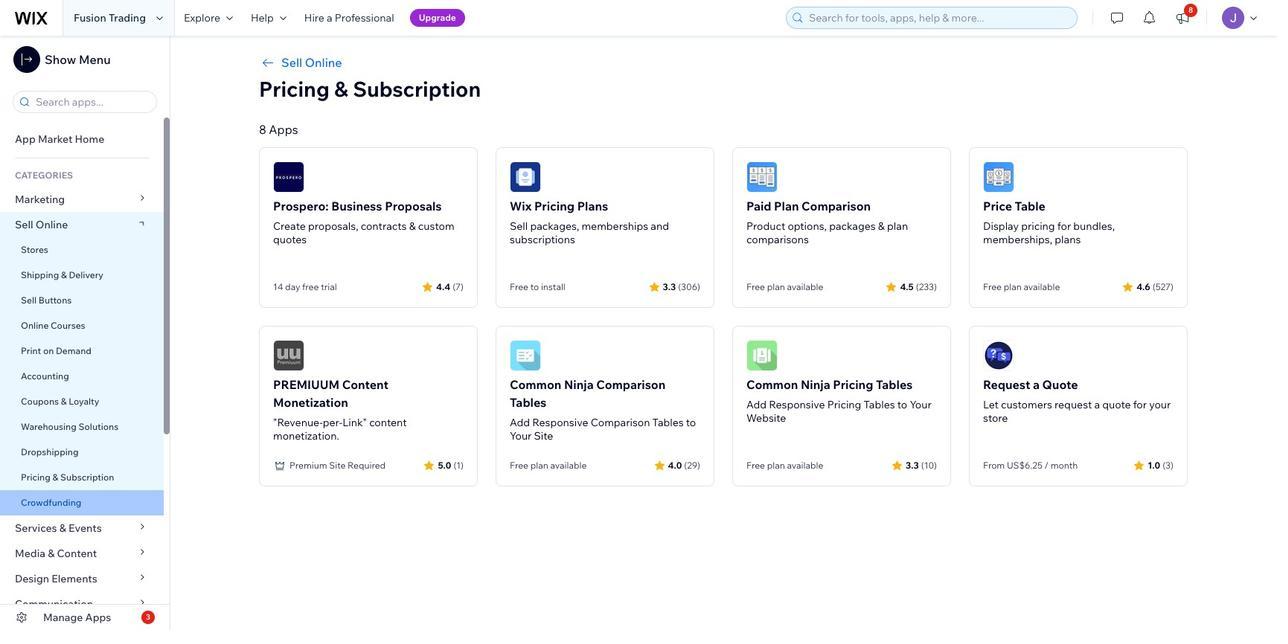 Task type: vqa. For each thing, say whether or not it's contained in the screenshot.


Task type: locate. For each thing, give the bounding box(es) containing it.
trading
[[109, 11, 146, 25]]

your
[[910, 398, 932, 412], [510, 430, 532, 443]]

content
[[342, 378, 389, 392], [57, 547, 97, 561]]

plan
[[775, 199, 800, 214]]

(1)
[[454, 460, 464, 471]]

a up customers
[[1034, 378, 1040, 392]]

accounting
[[21, 371, 69, 382]]

1 vertical spatial 3.3
[[906, 460, 920, 471]]

free to install
[[510, 282, 566, 293]]

0 horizontal spatial site
[[329, 460, 346, 471]]

business
[[332, 199, 383, 214]]

sell online
[[282, 55, 342, 70], [15, 218, 68, 232]]

wix
[[510, 199, 532, 214]]

for left your
[[1134, 398, 1148, 412]]

comparison for paid plan comparison
[[802, 199, 871, 214]]

0 vertical spatial content
[[342, 378, 389, 392]]

ninja inside common ninja comparison tables add responsive comparison tables to your site
[[565, 378, 594, 392]]

online down 'hire'
[[305, 55, 342, 70]]

& down proposals
[[409, 220, 416, 233]]

1 vertical spatial your
[[510, 430, 532, 443]]

4.5 (233)
[[901, 281, 938, 292]]

1 vertical spatial content
[[57, 547, 97, 561]]

apps right "manage"
[[85, 611, 111, 625]]

sell online link
[[259, 54, 1189, 71], [0, 212, 164, 238]]

sell online inside sidebar "element"
[[15, 218, 68, 232]]

website
[[747, 412, 787, 425]]

add for common ninja comparison tables
[[510, 416, 530, 430]]

1 horizontal spatial responsive
[[770, 398, 826, 412]]

add inside common ninja comparison tables add responsive comparison tables to your site
[[510, 416, 530, 430]]

common inside "common ninja pricing tables add responsive pricing tables to your website"
[[747, 378, 799, 392]]

online inside 'online courses' link
[[21, 320, 49, 331]]

subscription inside 'link'
[[60, 472, 114, 483]]

comparison inside paid plan comparison product options, packages & plan comparisons
[[802, 199, 871, 214]]

common ninja pricing tables logo image
[[747, 340, 778, 372]]

1 horizontal spatial a
[[1034, 378, 1040, 392]]

to inside "common ninja pricing tables add responsive pricing tables to your website"
[[898, 398, 908, 412]]

0 vertical spatial 8
[[1189, 5, 1194, 15]]

4.0
[[668, 460, 682, 471]]

1 vertical spatial a
[[1034, 378, 1040, 392]]

1 vertical spatial sell online
[[15, 218, 68, 232]]

packages
[[830, 220, 876, 233]]

(7)
[[453, 281, 464, 292]]

0 vertical spatial online
[[305, 55, 342, 70]]

plans
[[578, 199, 609, 214]]

add down common ninja pricing tables logo
[[747, 398, 767, 412]]

from
[[984, 460, 1006, 471]]

0 horizontal spatial apps
[[85, 611, 111, 625]]

services & events link
[[0, 516, 164, 541]]

8 inside button
[[1189, 5, 1194, 15]]

prospero:
[[273, 199, 329, 214]]

0 horizontal spatial subscription
[[60, 472, 114, 483]]

0 vertical spatial to
[[531, 282, 539, 293]]

stores link
[[0, 238, 164, 263]]

available down common ninja comparison tables add responsive comparison tables to your site
[[551, 460, 587, 471]]

apps for manage apps
[[85, 611, 111, 625]]

sell online down 'hire'
[[282, 55, 342, 70]]

0 vertical spatial a
[[327, 11, 333, 25]]

& left the 'loyalty'
[[61, 396, 67, 407]]

to for common ninja comparison tables
[[687, 416, 697, 430]]

3.3 left (10)
[[906, 460, 920, 471]]

for
[[1058, 220, 1072, 233], [1134, 398, 1148, 412]]

common down common ninja pricing tables logo
[[747, 378, 799, 392]]

subscription down 'upgrade' button
[[353, 76, 481, 102]]

subscription
[[353, 76, 481, 102], [60, 472, 114, 483]]

a
[[327, 11, 333, 25], [1034, 378, 1040, 392], [1095, 398, 1101, 412]]

1 vertical spatial comparison
[[597, 378, 666, 392]]

design elements link
[[0, 567, 164, 592]]

1 horizontal spatial your
[[910, 398, 932, 412]]

packages,
[[531, 220, 580, 233]]

sell down wix
[[510, 220, 528, 233]]

2 ninja from the left
[[801, 378, 831, 392]]

responsive inside common ninja comparison tables add responsive comparison tables to your site
[[533, 416, 589, 430]]

sell online down marketing
[[15, 218, 68, 232]]

free
[[302, 282, 319, 293]]

apps inside sidebar "element"
[[85, 611, 111, 625]]

0 horizontal spatial add
[[510, 416, 530, 430]]

a right 'hire'
[[327, 11, 333, 25]]

1 horizontal spatial site
[[534, 430, 554, 443]]

4.5
[[901, 281, 914, 292]]

free plan available for paid plan comparison
[[747, 282, 824, 293]]

1 vertical spatial site
[[329, 460, 346, 471]]

content up elements at the left of page
[[57, 547, 97, 561]]

0 vertical spatial comparison
[[802, 199, 871, 214]]

1 vertical spatial subscription
[[60, 472, 114, 483]]

sell inside wix pricing plans sell packages, memberships and subscriptions
[[510, 220, 528, 233]]

to inside common ninja comparison tables add responsive comparison tables to your site
[[687, 416, 697, 430]]

0 horizontal spatial your
[[510, 430, 532, 443]]

1 horizontal spatial to
[[687, 416, 697, 430]]

pricing & subscription down professional
[[259, 76, 481, 102]]

to left install
[[531, 282, 539, 293]]

for inside price table display pricing for bundles, memberships, plans
[[1058, 220, 1072, 233]]

1 vertical spatial 8
[[259, 122, 266, 137]]

help
[[251, 11, 274, 25]]

memberships,
[[984, 233, 1053, 247]]

for right pricing
[[1058, 220, 1072, 233]]

4.6 (527)
[[1137, 281, 1174, 292]]

0 vertical spatial your
[[910, 398, 932, 412]]

free down the comparisons
[[747, 282, 766, 293]]

1 horizontal spatial sell online link
[[259, 54, 1189, 71]]

0 horizontal spatial to
[[531, 282, 539, 293]]

available down the memberships, on the top right of the page
[[1024, 282, 1061, 293]]

content inside premiuum content monetization "revenue-per-link" content monetization.
[[342, 378, 389, 392]]

proposals
[[385, 199, 442, 214]]

0 horizontal spatial a
[[327, 11, 333, 25]]

responsive for comparison
[[533, 416, 589, 430]]

site
[[534, 430, 554, 443], [329, 460, 346, 471]]

0 vertical spatial for
[[1058, 220, 1072, 233]]

price table logo image
[[984, 162, 1015, 193]]

sell buttons link
[[0, 288, 164, 314]]

your inside "common ninja pricing tables add responsive pricing tables to your website"
[[910, 398, 932, 412]]

warehousing
[[21, 422, 77, 433]]

free for wix pricing plans
[[510, 282, 529, 293]]

ninja for pricing
[[801, 378, 831, 392]]

8 for 8
[[1189, 5, 1194, 15]]

upgrade button
[[410, 9, 465, 27]]

to up "(29)"
[[687, 416, 697, 430]]

apps up prospero: business proposals  logo
[[269, 122, 298, 137]]

events
[[69, 522, 102, 535]]

0 horizontal spatial pricing & subscription
[[21, 472, 114, 483]]

add inside "common ninja pricing tables add responsive pricing tables to your website"
[[747, 398, 767, 412]]

online
[[305, 55, 342, 70], [36, 218, 68, 232], [21, 320, 49, 331]]

quote
[[1103, 398, 1132, 412]]

common down common ninja comparison tables logo
[[510, 378, 562, 392]]

pricing & subscription down dropshipping link
[[21, 472, 114, 483]]

0 vertical spatial responsive
[[770, 398, 826, 412]]

responsive
[[770, 398, 826, 412], [533, 416, 589, 430]]

Search for tools, apps, help & more... field
[[805, 7, 1073, 28]]

print on demand link
[[0, 339, 164, 364]]

comparisons
[[747, 233, 809, 247]]

add
[[747, 398, 767, 412], [510, 416, 530, 430]]

2 vertical spatial online
[[21, 320, 49, 331]]

1 horizontal spatial pricing & subscription
[[259, 76, 481, 102]]

responsive inside "common ninja pricing tables add responsive pricing tables to your website"
[[770, 398, 826, 412]]

content up the link"
[[342, 378, 389, 392]]

online up print
[[21, 320, 49, 331]]

0 vertical spatial sell online
[[282, 55, 342, 70]]

2 vertical spatial to
[[687, 416, 697, 430]]

1 horizontal spatial 3.3
[[906, 460, 920, 471]]

subscriptions
[[510, 233, 576, 247]]

content inside sidebar "element"
[[57, 547, 97, 561]]

2 horizontal spatial a
[[1095, 398, 1101, 412]]

your inside common ninja comparison tables add responsive comparison tables to your site
[[510, 430, 532, 443]]

communication
[[15, 598, 95, 611]]

(233)
[[917, 281, 938, 292]]

1 vertical spatial apps
[[85, 611, 111, 625]]

1 ninja from the left
[[565, 378, 594, 392]]

1 vertical spatial responsive
[[533, 416, 589, 430]]

market
[[38, 133, 73, 146]]

paid
[[747, 199, 772, 214]]

online down marketing
[[36, 218, 68, 232]]

ninja inside "common ninja pricing tables add responsive pricing tables to your website"
[[801, 378, 831, 392]]

wix pricing plans sell packages, memberships and subscriptions
[[510, 199, 669, 247]]

0 horizontal spatial sell online link
[[0, 212, 164, 238]]

1 horizontal spatial for
[[1134, 398, 1148, 412]]

free left install
[[510, 282, 529, 293]]

1 horizontal spatial content
[[342, 378, 389, 392]]

0 vertical spatial site
[[534, 430, 554, 443]]

pricing
[[259, 76, 330, 102], [535, 199, 575, 214], [834, 378, 874, 392], [828, 398, 862, 412], [21, 472, 50, 483]]

0 horizontal spatial 3.3
[[663, 281, 676, 292]]

and
[[651, 220, 669, 233]]

price
[[984, 199, 1013, 214]]

1 vertical spatial add
[[510, 416, 530, 430]]

hire a professional
[[304, 11, 394, 25]]

install
[[541, 282, 566, 293]]

free down the memberships, on the top right of the page
[[984, 282, 1002, 293]]

Search apps... field
[[31, 92, 152, 112]]

(527)
[[1153, 281, 1174, 292]]

free plan available for common ninja comparison tables
[[510, 460, 587, 471]]

0 horizontal spatial content
[[57, 547, 97, 561]]

& down hire a professional link
[[334, 76, 348, 102]]

plan inside paid plan comparison product options, packages & plan comparisons
[[888, 220, 909, 233]]

0 horizontal spatial sell online
[[15, 218, 68, 232]]

services & events
[[15, 522, 102, 535]]

for inside request a quote let customers request a quote for your store
[[1134, 398, 1148, 412]]

add down common ninja comparison tables logo
[[510, 416, 530, 430]]

dropshipping link
[[0, 440, 164, 465]]

delivery
[[69, 270, 104, 281]]

request
[[1055, 398, 1093, 412]]

custom
[[418, 220, 455, 233]]

pricing & subscription inside 'link'
[[21, 472, 114, 483]]

courses
[[51, 320, 85, 331]]

link"
[[343, 416, 367, 430]]

0 horizontal spatial common
[[510, 378, 562, 392]]

pricing inside wix pricing plans sell packages, memberships and subscriptions
[[535, 199, 575, 214]]

1 common from the left
[[510, 378, 562, 392]]

store
[[984, 412, 1009, 425]]

0 horizontal spatial responsive
[[533, 416, 589, 430]]

premium
[[290, 460, 327, 471]]

0 horizontal spatial ninja
[[565, 378, 594, 392]]

display
[[984, 220, 1020, 233]]

paid plan comparison logo image
[[747, 162, 778, 193]]

0 horizontal spatial for
[[1058, 220, 1072, 233]]

subscription down dropshipping link
[[60, 472, 114, 483]]

day
[[285, 282, 300, 293]]

0 vertical spatial add
[[747, 398, 767, 412]]

1 vertical spatial for
[[1134, 398, 1148, 412]]

1 horizontal spatial ninja
[[801, 378, 831, 392]]

8
[[1189, 5, 1194, 15], [259, 122, 266, 137]]

design
[[15, 573, 49, 586]]

quote
[[1043, 378, 1079, 392]]

1 vertical spatial pricing & subscription
[[21, 472, 114, 483]]

2 horizontal spatial to
[[898, 398, 908, 412]]

free for common ninja pricing tables
[[747, 460, 766, 471]]

1 vertical spatial to
[[898, 398, 908, 412]]

1 horizontal spatial apps
[[269, 122, 298, 137]]

1 horizontal spatial subscription
[[353, 76, 481, 102]]

apps for 8 apps
[[269, 122, 298, 137]]

fusion
[[74, 11, 106, 25]]

& up crowdfunding
[[52, 472, 58, 483]]

show menu button
[[13, 46, 111, 73]]

0 vertical spatial apps
[[269, 122, 298, 137]]

a left quote
[[1095, 398, 1101, 412]]

& right "packages"
[[879, 220, 885, 233]]

3.3 left (306)
[[663, 281, 676, 292]]

available down "common ninja pricing tables add responsive pricing tables to your website"
[[788, 460, 824, 471]]

request a quote logo image
[[984, 340, 1015, 372]]

pricing & subscription
[[259, 76, 481, 102], [21, 472, 114, 483]]

1 horizontal spatial common
[[747, 378, 799, 392]]

2 common from the left
[[747, 378, 799, 392]]

0 vertical spatial sell online link
[[259, 54, 1189, 71]]

free right (1)
[[510, 460, 529, 471]]

0 vertical spatial 3.3
[[663, 281, 676, 292]]

1 horizontal spatial 8
[[1189, 5, 1194, 15]]

0 horizontal spatial 8
[[259, 122, 266, 137]]

5.0 (1)
[[438, 460, 464, 471]]

crowdfunding link
[[0, 491, 164, 516]]

paid plan comparison product options, packages & plan comparisons
[[747, 199, 909, 247]]

2 vertical spatial a
[[1095, 398, 1101, 412]]

free down website on the bottom
[[747, 460, 766, 471]]

common inside common ninja comparison tables add responsive comparison tables to your site
[[510, 378, 562, 392]]

home
[[75, 133, 104, 146]]

& inside prospero: business proposals create proposals, contracts & custom quotes
[[409, 220, 416, 233]]

0 vertical spatial pricing & subscription
[[259, 76, 481, 102]]

0 vertical spatial subscription
[[353, 76, 481, 102]]

1 horizontal spatial add
[[747, 398, 767, 412]]

available down the comparisons
[[788, 282, 824, 293]]

to up 3.3 (10)
[[898, 398, 908, 412]]

plan for paid plan comparison
[[768, 282, 786, 293]]



Task type: describe. For each thing, give the bounding box(es) containing it.
design elements
[[15, 573, 97, 586]]

free plan available for common ninja pricing tables
[[747, 460, 824, 471]]

loyalty
[[69, 396, 99, 407]]

comparison for common ninja comparison tables
[[597, 378, 666, 392]]

4.4
[[436, 281, 451, 292]]

memberships
[[582, 220, 649, 233]]

14 day free trial
[[273, 282, 337, 293]]

& inside paid plan comparison product options, packages & plan comparisons
[[879, 220, 885, 233]]

categories
[[15, 170, 73, 181]]

shipping & delivery link
[[0, 263, 164, 288]]

site inside common ninja comparison tables add responsive comparison tables to your site
[[534, 430, 554, 443]]

free for paid plan comparison
[[747, 282, 766, 293]]

& left events
[[59, 522, 66, 535]]

1 vertical spatial sell online link
[[0, 212, 164, 238]]

a for professional
[[327, 11, 333, 25]]

3.3 (10)
[[906, 460, 938, 471]]

prospero: business proposals  logo image
[[273, 162, 305, 193]]

free for price table
[[984, 282, 1002, 293]]

help button
[[242, 0, 296, 36]]

on
[[43, 346, 54, 357]]

pricing & subscription link
[[0, 465, 164, 491]]

8 button
[[1167, 0, 1200, 36]]

shipping
[[21, 270, 59, 281]]

your
[[1150, 398, 1172, 412]]

explore
[[184, 11, 220, 25]]

crowdfunding
[[21, 497, 81, 509]]

upgrade
[[419, 12, 456, 23]]

1 vertical spatial online
[[36, 218, 68, 232]]

solutions
[[79, 422, 119, 433]]

stores
[[21, 244, 48, 255]]

available for price table
[[1024, 282, 1061, 293]]

online courses
[[21, 320, 85, 331]]

sell down help button
[[282, 55, 303, 70]]

wix pricing plans logo image
[[510, 162, 541, 193]]

premiuum content monetization "revenue-per-link" content monetization.
[[273, 378, 407, 443]]

1 horizontal spatial sell online
[[282, 55, 342, 70]]

3.3 for common ninja pricing tables
[[906, 460, 920, 471]]

sell up stores
[[15, 218, 33, 232]]

common ninja comparison tables add responsive comparison tables to your site
[[510, 378, 697, 443]]

bundles,
[[1074, 220, 1116, 233]]

warehousing solutions
[[21, 422, 119, 433]]

media & content
[[15, 547, 97, 561]]

your for common ninja comparison tables
[[510, 430, 532, 443]]

plan for price table
[[1004, 282, 1022, 293]]

premium site required
[[290, 460, 386, 471]]

4.6
[[1137, 281, 1151, 292]]

plan for common ninja comparison tables
[[531, 460, 549, 471]]

content
[[369, 416, 407, 430]]

ninja for comparison
[[565, 378, 594, 392]]

& left delivery
[[61, 270, 67, 281]]

product
[[747, 220, 786, 233]]

common for common ninja comparison tables
[[510, 378, 562, 392]]

elements
[[52, 573, 97, 586]]

your for common ninja pricing tables
[[910, 398, 932, 412]]

media
[[15, 547, 45, 561]]

pricing inside 'link'
[[21, 472, 50, 483]]

common ninja pricing tables add responsive pricing tables to your website
[[747, 378, 932, 425]]

add for common ninja pricing tables
[[747, 398, 767, 412]]

sidebar element
[[0, 36, 171, 631]]

common ninja comparison tables logo image
[[510, 340, 541, 372]]

contracts
[[361, 220, 407, 233]]

4.4 (7)
[[436, 281, 464, 292]]

available for common ninja pricing tables
[[788, 460, 824, 471]]

online courses link
[[0, 314, 164, 339]]

warehousing solutions link
[[0, 415, 164, 440]]

& inside 'link'
[[52, 472, 58, 483]]

& right media
[[48, 547, 55, 561]]

media & content link
[[0, 541, 164, 567]]

buttons
[[39, 295, 72, 306]]

sell buttons
[[21, 295, 72, 306]]

(10)
[[922, 460, 938, 471]]

customers
[[1002, 398, 1053, 412]]

8 for 8 apps
[[259, 122, 266, 137]]

pricing
[[1022, 220, 1056, 233]]

price table display pricing for bundles, memberships, plans
[[984, 199, 1116, 247]]

/
[[1045, 460, 1049, 471]]

plan for common ninja pricing tables
[[768, 460, 786, 471]]

dropshipping
[[21, 447, 79, 458]]

sell left the buttons
[[21, 295, 37, 306]]

2 vertical spatial comparison
[[591, 416, 651, 430]]

14
[[273, 282, 283, 293]]

from us$6.25 / month
[[984, 460, 1079, 471]]

app
[[15, 133, 36, 146]]

1.0 (3)
[[1149, 460, 1174, 471]]

show
[[45, 52, 76, 67]]

3.3 for wix pricing plans
[[663, 281, 676, 292]]

marketing link
[[0, 187, 164, 212]]

responsive for pricing
[[770, 398, 826, 412]]

available for paid plan comparison
[[788, 282, 824, 293]]

us$6.25
[[1008, 460, 1043, 471]]

a for quote
[[1034, 378, 1040, 392]]

premiuum content monetization logo image
[[273, 340, 305, 372]]

free for common ninja comparison tables
[[510, 460, 529, 471]]

monetization.
[[273, 430, 340, 443]]

common for common ninja pricing tables
[[747, 378, 799, 392]]

create
[[273, 220, 306, 233]]

coupons
[[21, 396, 59, 407]]

print
[[21, 346, 41, 357]]

print on demand
[[21, 346, 92, 357]]

trial
[[321, 282, 337, 293]]

manage apps
[[43, 611, 111, 625]]

request
[[984, 378, 1031, 392]]

services
[[15, 522, 57, 535]]

coupons & loyalty
[[21, 396, 99, 407]]

to for common ninja pricing tables
[[898, 398, 908, 412]]

available for common ninja comparison tables
[[551, 460, 587, 471]]

app market home link
[[0, 127, 164, 152]]

show menu
[[45, 52, 111, 67]]

1.0
[[1149, 460, 1161, 471]]

app market home
[[15, 133, 104, 146]]

manage
[[43, 611, 83, 625]]

demand
[[56, 346, 92, 357]]

free plan available for price table
[[984, 282, 1061, 293]]

hire a professional link
[[296, 0, 403, 36]]

monetization
[[273, 395, 348, 410]]

prospero: business proposals create proposals, contracts & custom quotes
[[273, 199, 455, 247]]



